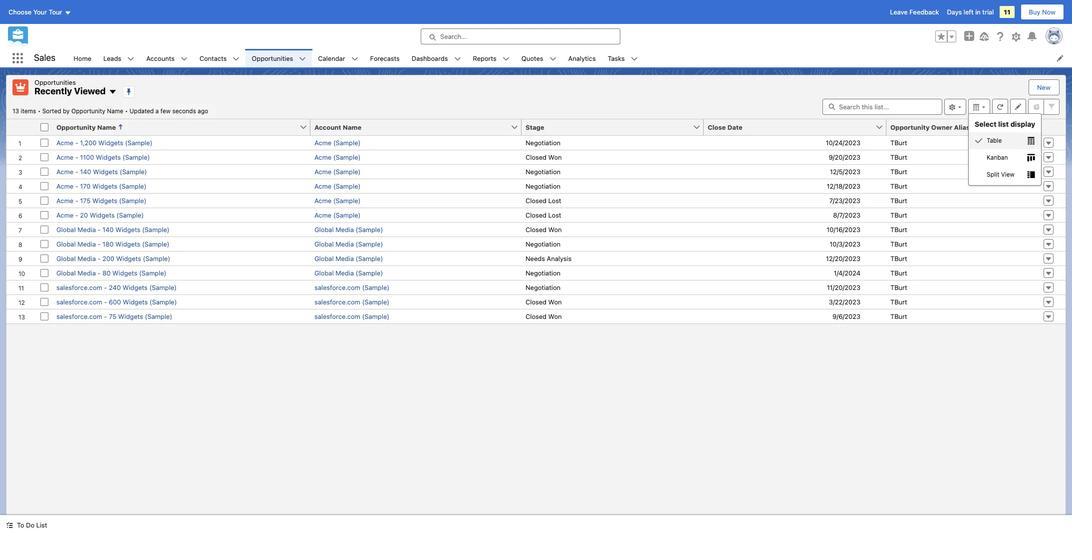 Task type: vqa. For each thing, say whether or not it's contained in the screenshot.


Task type: locate. For each thing, give the bounding box(es) containing it.
text default image right view
[[1028, 171, 1036, 179]]

list
[[999, 120, 1009, 128]]

4 won from the top
[[549, 312, 562, 320]]

1 lost from the top
[[549, 196, 562, 204]]

text default image right leads
[[127, 55, 134, 62]]

- for 140
[[75, 168, 78, 176]]

5 negotiation from the top
[[526, 269, 561, 277]]

tour
[[49, 8, 62, 16]]

140 up "180"
[[102, 225, 114, 233]]

text default image inside to do list button
[[6, 522, 13, 529]]

8 tburt from the top
[[891, 240, 908, 248]]

- left "240" on the bottom left of the page
[[104, 283, 107, 291]]

1 vertical spatial closed lost
[[526, 211, 562, 219]]

item number element
[[6, 119, 36, 136]]

acme
[[56, 139, 73, 147], [315, 139, 332, 147], [56, 153, 73, 161], [315, 153, 332, 161], [56, 168, 73, 176], [315, 168, 332, 176], [56, 182, 73, 190], [315, 182, 332, 190], [56, 196, 73, 204], [315, 196, 332, 204], [56, 211, 73, 219], [315, 211, 332, 219]]

acme - 1100 widgets (sample)
[[56, 153, 150, 161]]

text default image left table
[[975, 137, 983, 145]]

acme - 175 widgets (sample) link
[[56, 196, 146, 204]]

140 up 170
[[80, 168, 91, 176]]

2 closed lost from the top
[[526, 211, 562, 219]]

negotiation for 10/24/2023
[[526, 139, 561, 147]]

text default image right contacts
[[233, 55, 240, 62]]

text default image left to on the left of page
[[6, 522, 13, 529]]

closed for 8/7/2023
[[526, 211, 547, 219]]

now
[[1043, 8, 1056, 16]]

tburt for 7/23/2023
[[891, 196, 908, 204]]

leads list item
[[97, 49, 140, 67]]

- left 75
[[104, 312, 107, 320]]

0 horizontal spatial 140
[[80, 168, 91, 176]]

4 acme (sample) from the top
[[315, 182, 361, 190]]

2 salesforce.com (sample) from the top
[[315, 298, 390, 306]]

opportunity name
[[56, 123, 116, 131]]

table link
[[969, 132, 1042, 149]]

won for 9/6/2023
[[549, 312, 562, 320]]

- left 80
[[98, 269, 101, 277]]

acme - 175 widgets (sample)
[[56, 196, 146, 204]]

acme (sample) for acme - 1100 widgets (sample)
[[315, 153, 361, 161]]

tasks
[[608, 54, 625, 62]]

text default image right 'reports'
[[503, 55, 510, 62]]

name for account name
[[343, 123, 362, 131]]

600
[[109, 298, 121, 306]]

- left 170
[[75, 182, 78, 190]]

1 global media (sample) from the top
[[315, 225, 383, 233]]

recently viewed grid
[[6, 119, 1066, 324]]

4 global media (sample) from the top
[[315, 269, 383, 277]]

- left 600
[[104, 298, 107, 306]]

widgets down acme - 175 widgets (sample)
[[90, 211, 115, 219]]

tburt for 10/3/2023
[[891, 240, 908, 248]]

2 won from the top
[[549, 225, 562, 233]]

1 vertical spatial salesforce.com (sample) link
[[315, 298, 390, 306]]

4 tburt from the top
[[891, 182, 908, 190]]

1 vertical spatial 140
[[102, 225, 114, 233]]

0 vertical spatial opportunities
[[252, 54, 293, 62]]

widgets right "180"
[[115, 240, 140, 248]]

global media - 200 widgets (sample) link
[[56, 254, 170, 262]]

3 global media (sample) link from the top
[[315, 254, 383, 262]]

lost
[[549, 196, 562, 204], [549, 211, 562, 219]]

opportunity
[[71, 107, 105, 115], [56, 123, 96, 131], [891, 123, 930, 131]]

widgets down the acme - 140 widgets (sample) link on the left of the page
[[92, 182, 117, 190]]

1 negotiation from the top
[[526, 139, 561, 147]]

by
[[63, 107, 70, 115]]

1 vertical spatial salesforce.com (sample)
[[315, 298, 390, 306]]

home
[[74, 54, 91, 62]]

1 vertical spatial opportunities
[[34, 78, 76, 86]]

salesforce.com (sample) link for salesforce.com - 600 widgets (sample)
[[315, 298, 390, 306]]

13
[[12, 107, 19, 115]]

opportunity left owner
[[891, 123, 930, 131]]

1 acme (sample) from the top
[[315, 139, 361, 147]]

cell
[[36, 119, 52, 136]]

display
[[1011, 120, 1036, 128]]

2 vertical spatial salesforce.com (sample) link
[[315, 312, 390, 320]]

name inside opportunity name 'button'
[[97, 123, 116, 131]]

text default image right quotes
[[550, 55, 557, 62]]

12/18/2023
[[827, 182, 861, 190]]

recently viewed status
[[12, 107, 130, 115]]

240
[[109, 283, 121, 291]]

0 horizontal spatial opportunities
[[34, 78, 76, 86]]

1 vertical spatial lost
[[549, 211, 562, 219]]

9 tburt from the top
[[891, 254, 908, 262]]

2 closed won from the top
[[526, 225, 562, 233]]

text default image down search...
[[454, 55, 461, 62]]

- left 20
[[75, 211, 78, 219]]

3 closed won from the top
[[526, 298, 562, 306]]

opportunities inside list item
[[252, 54, 293, 62]]

2 vertical spatial salesforce.com (sample)
[[315, 312, 390, 320]]

text default image right "calendar"
[[351, 55, 358, 62]]

acme (sample) link for acme - 140 widgets (sample)
[[315, 168, 361, 176]]

2 global media (sample) from the top
[[315, 240, 383, 248]]

select list display
[[975, 120, 1036, 128]]

- left 175
[[75, 196, 78, 204]]

won for 10/16/2023
[[549, 225, 562, 233]]

3 acme (sample) link from the top
[[315, 168, 361, 176]]

text default image right accounts at the left of the page
[[181, 55, 188, 62]]

0 horizontal spatial •
[[38, 107, 41, 115]]

widgets down "acme - 170 widgets (sample)" "link"
[[92, 196, 117, 204]]

needs analysis
[[526, 254, 572, 262]]

salesforce.com
[[56, 283, 102, 291], [315, 283, 360, 291], [56, 298, 102, 306], [315, 298, 360, 306], [56, 312, 102, 320], [315, 312, 360, 320]]

acme - 140 widgets (sample) link
[[56, 168, 147, 176]]

closed won
[[526, 153, 562, 161], [526, 225, 562, 233], [526, 298, 562, 306], [526, 312, 562, 320]]

salesforce.com for salesforce.com (sample) 'link' for salesforce.com - 600 widgets (sample)
[[315, 298, 360, 306]]

negotiation for 10/3/2023
[[526, 240, 561, 248]]

- up "acme - 170 widgets (sample)" "link"
[[75, 168, 78, 176]]

salesforce.com (sample) link for salesforce.com - 240 widgets (sample)
[[315, 283, 390, 291]]

won
[[549, 153, 562, 161], [549, 225, 562, 233], [549, 298, 562, 306], [549, 312, 562, 320]]

close
[[708, 123, 726, 131]]

global media - 140 widgets (sample)
[[56, 225, 170, 233]]

1 horizontal spatial opportunities
[[252, 54, 293, 62]]

accounts link
[[140, 49, 181, 67]]

4 global media (sample) link from the top
[[315, 269, 383, 277]]

dashboards list item
[[406, 49, 467, 67]]

170
[[80, 182, 91, 190]]

analytics
[[569, 54, 596, 62]]

2 acme (sample) link from the top
[[315, 153, 361, 161]]

global media (sample) link for global media - 80 widgets (sample)
[[315, 269, 383, 277]]

ago
[[198, 107, 208, 115]]

acme (sample) link for acme - 1100 widgets (sample)
[[315, 153, 361, 161]]

tburt for 12/20/2023
[[891, 254, 908, 262]]

20
[[80, 211, 88, 219]]

opportunity inside 'element'
[[56, 123, 96, 131]]

12 tburt from the top
[[891, 298, 908, 306]]

2 closed from the top
[[526, 196, 547, 204]]

global media - 140 widgets (sample) link
[[56, 225, 170, 233]]

3 acme (sample) from the top
[[315, 168, 361, 176]]

5 acme (sample) from the top
[[315, 196, 361, 204]]

text default image
[[351, 55, 358, 62], [454, 55, 461, 62], [550, 55, 557, 62], [631, 55, 638, 62], [975, 137, 983, 145], [1028, 137, 1036, 145], [1028, 154, 1036, 162]]

closed
[[526, 153, 547, 161], [526, 196, 547, 204], [526, 211, 547, 219], [526, 225, 547, 233], [526, 298, 547, 306], [526, 312, 547, 320]]

5 acme (sample) link from the top
[[315, 196, 361, 204]]

1 horizontal spatial 140
[[102, 225, 114, 233]]

acme (sample) link for acme - 1,200 widgets (sample)
[[315, 139, 361, 147]]

13 tburt from the top
[[891, 312, 908, 320]]

widgets right "240" on the bottom left of the page
[[123, 283, 148, 291]]

text default image inside contacts list item
[[233, 55, 240, 62]]

analytics link
[[563, 49, 602, 67]]

closed for 3/22/2023
[[526, 298, 547, 306]]

list containing home
[[68, 49, 1073, 67]]

contacts list item
[[194, 49, 246, 67]]

calendar link
[[312, 49, 351, 67]]

buy
[[1029, 8, 1041, 16]]

2 negotiation from the top
[[526, 168, 561, 176]]

widgets for 175
[[92, 196, 117, 204]]

- left 1,200
[[75, 139, 78, 147]]

1 acme (sample) link from the top
[[315, 139, 361, 147]]

widgets up global media - 180 widgets (sample)
[[115, 225, 140, 233]]

group
[[936, 30, 957, 42]]

1 closed lost from the top
[[526, 196, 562, 204]]

widgets down acme - 1,200 widgets (sample)
[[96, 153, 121, 161]]

1 global media (sample) link from the top
[[315, 225, 383, 233]]

text default image up 'split view' link
[[1028, 154, 1036, 162]]

analysis
[[547, 254, 572, 262]]

11 tburt from the top
[[891, 283, 908, 291]]

- for 600
[[104, 298, 107, 306]]

acme (sample) for acme - 140 widgets (sample)
[[315, 168, 361, 176]]

text default image inside reports list item
[[503, 55, 510, 62]]

owner
[[932, 123, 953, 131]]

text default image inside 'split view' link
[[1028, 171, 1036, 179]]

0 vertical spatial closed lost
[[526, 196, 562, 204]]

4 closed from the top
[[526, 225, 547, 233]]

negotiation for 12/18/2023
[[526, 182, 561, 190]]

0 vertical spatial salesforce.com (sample)
[[315, 283, 390, 291]]

acme (sample) for acme - 175 widgets (sample)
[[315, 196, 361, 204]]

- for 1,200
[[75, 139, 78, 147]]

seconds
[[172, 107, 196, 115]]

acme (sample) link for acme - 175 widgets (sample)
[[315, 196, 361, 204]]

1/4/2024
[[834, 269, 861, 277]]

text default image inside the calendar list item
[[351, 55, 358, 62]]

close date button
[[704, 119, 876, 135]]

contacts
[[200, 54, 227, 62]]

widgets right 600
[[123, 298, 148, 306]]

needs
[[526, 254, 545, 262]]

1 salesforce.com (sample) link from the top
[[315, 283, 390, 291]]

4 acme (sample) link from the top
[[315, 182, 361, 190]]

2 global media (sample) link from the top
[[315, 240, 383, 248]]

10/16/2023
[[827, 225, 861, 233]]

• left updated
[[125, 107, 128, 115]]

tasks link
[[602, 49, 631, 67]]

kanban
[[987, 154, 1008, 161]]

10 tburt from the top
[[891, 269, 908, 277]]

global media (sample) for global media - 200 widgets (sample)
[[315, 254, 383, 262]]

contacts link
[[194, 49, 233, 67]]

1 closed from the top
[[526, 153, 547, 161]]

widgets right 75
[[118, 312, 143, 320]]

3 salesforce.com (sample) from the top
[[315, 312, 390, 320]]

tburt
[[891, 139, 908, 147], [891, 153, 908, 161], [891, 168, 908, 176], [891, 182, 908, 190], [891, 196, 908, 204], [891, 211, 908, 219], [891, 225, 908, 233], [891, 240, 908, 248], [891, 254, 908, 262], [891, 269, 908, 277], [891, 283, 908, 291], [891, 298, 908, 306], [891, 312, 908, 320]]

leave feedback
[[891, 8, 940, 16]]

4 negotiation from the top
[[526, 240, 561, 248]]

widgets for 20
[[90, 211, 115, 219]]

4 closed won from the top
[[526, 312, 562, 320]]

3 negotiation from the top
[[526, 182, 561, 190]]

salesforce.com (sample) link
[[315, 283, 390, 291], [315, 298, 390, 306], [315, 312, 390, 320]]

2 acme (sample) from the top
[[315, 153, 361, 161]]

- left the 1100
[[75, 153, 78, 161]]

9/20/2023
[[829, 153, 861, 161]]

5 closed from the top
[[526, 298, 547, 306]]

1 won from the top
[[549, 153, 562, 161]]

6 acme (sample) link from the top
[[315, 211, 361, 219]]

opportunities list item
[[246, 49, 312, 67]]

left
[[964, 8, 974, 16]]

select
[[975, 120, 997, 128]]

name right account
[[343, 123, 362, 131]]

1 salesforce.com (sample) from the top
[[315, 283, 390, 291]]

6 closed from the top
[[526, 312, 547, 320]]

opportunity owner alias element
[[887, 119, 1046, 136]]

quotes
[[522, 54, 544, 62]]

3 global media (sample) from the top
[[315, 254, 383, 262]]

3 won from the top
[[549, 298, 562, 306]]

5 tburt from the top
[[891, 196, 908, 204]]

salesforce.com for salesforce.com (sample) 'link' related to salesforce.com - 240 widgets (sample)
[[315, 283, 360, 291]]

global
[[56, 225, 76, 233], [315, 225, 334, 233], [56, 240, 76, 248], [315, 240, 334, 248], [56, 254, 76, 262], [315, 254, 334, 262], [56, 269, 76, 277], [315, 269, 334, 277]]

6 acme (sample) from the top
[[315, 211, 361, 219]]

2 lost from the top
[[549, 211, 562, 219]]

salesforce.com (sample)
[[315, 283, 390, 291], [315, 298, 390, 306], [315, 312, 390, 320]]

text default image left "calendar"
[[299, 55, 306, 62]]

opportunity down the recently viewed "status"
[[56, 123, 96, 131]]

widgets up the acme - 1100 widgets (sample) link
[[98, 139, 123, 147]]

0 vertical spatial lost
[[549, 196, 562, 204]]

list
[[68, 49, 1073, 67]]

0 vertical spatial 140
[[80, 168, 91, 176]]

None search field
[[823, 99, 943, 115]]

7 tburt from the top
[[891, 225, 908, 233]]

buy now button
[[1021, 4, 1065, 20]]

global media - 200 widgets (sample)
[[56, 254, 170, 262]]

negotiation for 12/5/2023
[[526, 168, 561, 176]]

2 salesforce.com (sample) link from the top
[[315, 298, 390, 306]]

• right items
[[38, 107, 41, 115]]

-
[[75, 139, 78, 147], [75, 153, 78, 161], [75, 168, 78, 176], [75, 182, 78, 190], [75, 196, 78, 204], [75, 211, 78, 219], [98, 225, 101, 233], [98, 240, 101, 248], [98, 254, 101, 262], [98, 269, 101, 277], [104, 283, 107, 291], [104, 298, 107, 306], [104, 312, 107, 320]]

name up acme - 1,200 widgets (sample)
[[97, 123, 116, 131]]

salesforce.com - 240 widgets (sample) link
[[56, 283, 177, 291]]

acme - 1,200 widgets (sample) link
[[56, 139, 152, 147]]

few
[[161, 107, 171, 115]]

global media - 180 widgets (sample)
[[56, 240, 169, 248]]

acme - 140 widgets (sample)
[[56, 168, 147, 176]]

tburt for 8/7/2023
[[891, 211, 908, 219]]

item number image
[[6, 119, 36, 135]]

140
[[80, 168, 91, 176], [102, 225, 114, 233]]

6 negotiation from the top
[[526, 283, 561, 291]]

opportunities
[[252, 54, 293, 62], [34, 78, 76, 86]]

in
[[976, 8, 981, 16]]

10/3/2023
[[830, 240, 861, 248]]

name inside account name button
[[343, 123, 362, 131]]

- left "180"
[[98, 240, 101, 248]]

quotes list item
[[516, 49, 563, 67]]

name
[[107, 107, 123, 115], [97, 123, 116, 131], [343, 123, 362, 131]]

- for 175
[[75, 196, 78, 204]]

1 • from the left
[[38, 107, 41, 115]]

3 salesforce.com (sample) link from the top
[[315, 312, 390, 320]]

widgets down the acme - 1100 widgets (sample) link
[[93, 168, 118, 176]]

account name
[[315, 123, 362, 131]]

11/20/2023
[[827, 283, 861, 291]]

text default image right tasks
[[631, 55, 638, 62]]

3 closed from the top
[[526, 211, 547, 219]]

closed won for 9/20/2023
[[526, 153, 562, 161]]

text default image
[[127, 55, 134, 62], [181, 55, 188, 62], [233, 55, 240, 62], [299, 55, 306, 62], [503, 55, 510, 62], [109, 88, 117, 96], [1028, 171, 1036, 179], [6, 522, 13, 529]]

opportunity up the "opportunity name"
[[71, 107, 105, 115]]

closed for 9/20/2023
[[526, 153, 547, 161]]

0 vertical spatial salesforce.com (sample) link
[[315, 283, 390, 291]]

1 horizontal spatial •
[[125, 107, 128, 115]]

1 closed won from the top
[[526, 153, 562, 161]]

6 tburt from the top
[[891, 211, 908, 219]]



Task type: describe. For each thing, give the bounding box(es) containing it.
acme - 1100 widgets (sample) link
[[56, 153, 150, 161]]

opportunity for opportunity owner alias
[[891, 123, 930, 131]]

opportunity name button
[[52, 119, 300, 135]]

7/23/2023
[[830, 196, 861, 204]]

account name element
[[311, 119, 528, 136]]

1100
[[80, 153, 94, 161]]

closed won for 10/16/2023
[[526, 225, 562, 233]]

reports list item
[[467, 49, 516, 67]]

- for 75
[[104, 312, 107, 320]]

opportunities link
[[246, 49, 299, 67]]

widgets for 75
[[118, 312, 143, 320]]

12/20/2023
[[826, 254, 861, 262]]

won for 3/22/2023
[[549, 298, 562, 306]]

to do list
[[17, 521, 47, 529]]

opportunity owner alias button
[[887, 119, 1029, 135]]

tburt for 11/20/2023
[[891, 283, 908, 291]]

salesforce.com (sample) for salesforce.com - 240 widgets (sample)
[[315, 283, 390, 291]]

opportunity name element
[[52, 119, 317, 136]]

tburt for 1/4/2024
[[891, 269, 908, 277]]

trial
[[983, 8, 994, 16]]

split view
[[987, 171, 1015, 178]]

acme (sample) for acme - 170 widgets (sample)
[[315, 182, 361, 190]]

choose your tour
[[8, 8, 62, 16]]

- for 20
[[75, 211, 78, 219]]

acme (sample) for acme - 20 widgets (sample)
[[315, 211, 361, 219]]

widgets for 240
[[123, 283, 148, 291]]

split view link
[[969, 166, 1042, 183]]

closed lost for 7/23/2023
[[526, 196, 562, 204]]

new
[[1038, 83, 1051, 91]]

to
[[17, 521, 24, 529]]

salesforce.com - 240 widgets (sample)
[[56, 283, 177, 291]]

days left in trial
[[948, 8, 994, 16]]

- for 1100
[[75, 153, 78, 161]]

table
[[987, 137, 1002, 144]]

text default image inside quotes "list item"
[[550, 55, 557, 62]]

widgets for 600
[[123, 298, 148, 306]]

opportunities image
[[12, 79, 28, 95]]

salesforce.com - 600 widgets (sample) link
[[56, 298, 177, 306]]

global media (sample) link for global media - 200 widgets (sample)
[[315, 254, 383, 262]]

name for opportunity name
[[97, 123, 116, 131]]

won for 9/20/2023
[[549, 153, 562, 161]]

account
[[315, 123, 341, 131]]

text default image inside opportunities list item
[[299, 55, 306, 62]]

2 tburt from the top
[[891, 153, 908, 161]]

global media (sample) for global media - 180 widgets (sample)
[[315, 240, 383, 248]]

salesforce.com for salesforce.com - 75 widgets (sample) link
[[56, 312, 102, 320]]

cell inside recently viewed grid
[[36, 119, 52, 136]]

items
[[21, 107, 36, 115]]

2 • from the left
[[125, 107, 128, 115]]

closed for 9/6/2023
[[526, 312, 547, 320]]

closed won for 3/22/2023
[[526, 298, 562, 306]]

stage
[[526, 123, 545, 131]]

text default image up 13 items • sorted by opportunity name • updated a few seconds ago
[[109, 88, 117, 96]]

text default image inside leads list item
[[127, 55, 134, 62]]

quotes link
[[516, 49, 550, 67]]

date
[[728, 123, 743, 131]]

recently
[[34, 86, 72, 96]]

calendar list item
[[312, 49, 364, 67]]

8/7/2023
[[834, 211, 861, 219]]

home link
[[68, 49, 97, 67]]

- for 170
[[75, 182, 78, 190]]

widgets for 1100
[[96, 153, 121, 161]]

reports link
[[467, 49, 503, 67]]

global media (sample) link for global media - 180 widgets (sample)
[[315, 240, 383, 248]]

dashboards
[[412, 54, 448, 62]]

1 tburt from the top
[[891, 139, 908, 147]]

salesforce.com - 75 widgets (sample) link
[[56, 312, 172, 320]]

do
[[26, 521, 34, 529]]

global media (sample) for global media - 80 widgets (sample)
[[315, 269, 383, 277]]

days
[[948, 8, 962, 16]]

buy now
[[1029, 8, 1056, 16]]

accounts
[[146, 54, 175, 62]]

select list display menu
[[969, 116, 1042, 183]]

forecasts
[[370, 54, 400, 62]]

opportunity for opportunity name
[[56, 123, 96, 131]]

stage button
[[522, 119, 693, 135]]

accounts list item
[[140, 49, 194, 67]]

acme - 20 widgets (sample) link
[[56, 211, 144, 219]]

lost for 8/7/2023
[[549, 211, 562, 219]]

widgets up the salesforce.com - 240 widgets (sample)
[[112, 269, 137, 277]]

action element
[[1040, 119, 1066, 136]]

closed lost for 8/7/2023
[[526, 211, 562, 219]]

view
[[1002, 171, 1015, 178]]

11
[[1004, 8, 1011, 16]]

salesforce.com for salesforce.com - 75 widgets (sample) salesforce.com (sample) 'link'
[[315, 312, 360, 320]]

acme (sample) for acme - 1,200 widgets (sample)
[[315, 139, 361, 147]]

salesforce.com (sample) for salesforce.com - 75 widgets (sample)
[[315, 312, 390, 320]]

alias
[[955, 123, 970, 131]]

salesforce.com - 600 widgets (sample)
[[56, 298, 177, 306]]

tburt for 9/6/2023
[[891, 312, 908, 320]]

kanban link
[[969, 149, 1042, 166]]

tburt for 10/16/2023
[[891, 225, 908, 233]]

text default image down display
[[1028, 137, 1036, 145]]

sales
[[34, 53, 56, 63]]

none search field inside recently viewed|opportunities|list view element
[[823, 99, 943, 115]]

choose your tour button
[[8, 4, 72, 20]]

close date element
[[704, 119, 893, 136]]

salesforce.com for the salesforce.com - 600 widgets (sample) link
[[56, 298, 102, 306]]

text default image inside the accounts list item
[[181, 55, 188, 62]]

180
[[102, 240, 114, 248]]

negotiation for 1/4/2024
[[526, 269, 561, 277]]

widgets for 140
[[93, 168, 118, 176]]

forecasts link
[[364, 49, 406, 67]]

sorted
[[42, 107, 61, 115]]

175
[[80, 196, 91, 204]]

action image
[[1040, 119, 1066, 135]]

Search Recently Viewed list view. search field
[[823, 99, 943, 115]]

a
[[156, 107, 159, 115]]

name left updated
[[107, 107, 123, 115]]

closed for 10/16/2023
[[526, 225, 547, 233]]

10/24/2023
[[826, 139, 861, 147]]

to do list button
[[0, 515, 53, 535]]

global media - 180 widgets (sample) link
[[56, 240, 169, 248]]

recently viewed|opportunities|list view element
[[6, 75, 1067, 515]]

new button
[[1030, 80, 1059, 95]]

stage element
[[522, 119, 710, 136]]

- left 200
[[98, 254, 101, 262]]

1,200
[[80, 139, 97, 147]]

text default image inside 'tasks' list item
[[631, 55, 638, 62]]

choose
[[8, 8, 32, 16]]

acme (sample) link for acme - 170 widgets (sample)
[[315, 182, 361, 190]]

leads link
[[97, 49, 127, 67]]

salesforce.com (sample) for salesforce.com - 600 widgets (sample)
[[315, 298, 390, 306]]

tasks list item
[[602, 49, 644, 67]]

negotiation for 11/20/2023
[[526, 283, 561, 291]]

text default image inside dashboards list item
[[454, 55, 461, 62]]

- down acme - 20 widgets (sample) link
[[98, 225, 101, 233]]

80
[[102, 269, 111, 277]]

feedback
[[910, 8, 940, 16]]

acme (sample) link for acme - 20 widgets (sample)
[[315, 211, 361, 219]]

global media (sample) for global media - 140 widgets (sample)
[[315, 225, 383, 233]]

acme - 1,200 widgets (sample)
[[56, 139, 152, 147]]

salesforce.com (sample) link for salesforce.com - 75 widgets (sample)
[[315, 312, 390, 320]]

closed won for 9/6/2023
[[526, 312, 562, 320]]

tburt for 3/22/2023
[[891, 298, 908, 306]]

global media (sample) link for global media - 140 widgets (sample)
[[315, 225, 383, 233]]

- for 240
[[104, 283, 107, 291]]

closed for 7/23/2023
[[526, 196, 547, 204]]

text default image inside kanban link
[[1028, 154, 1036, 162]]

global media - 80 widgets (sample)
[[56, 269, 167, 277]]

9/6/2023
[[833, 312, 861, 320]]

acme - 170 widgets (sample) link
[[56, 182, 147, 190]]

acme - 20 widgets (sample)
[[56, 211, 144, 219]]

list
[[36, 521, 47, 529]]

widgets for 170
[[92, 182, 117, 190]]

updated
[[130, 107, 154, 115]]

viewed
[[74, 86, 106, 96]]

salesforce.com for salesforce.com - 240 widgets (sample) link
[[56, 283, 102, 291]]

3 tburt from the top
[[891, 168, 908, 176]]

widgets right 200
[[116, 254, 141, 262]]

13 items • sorted by opportunity name • updated a few seconds ago
[[12, 107, 208, 115]]

widgets for 1,200
[[98, 139, 123, 147]]

salesforce.com - 75 widgets (sample)
[[56, 312, 172, 320]]

75
[[109, 312, 116, 320]]

lost for 7/23/2023
[[549, 196, 562, 204]]



